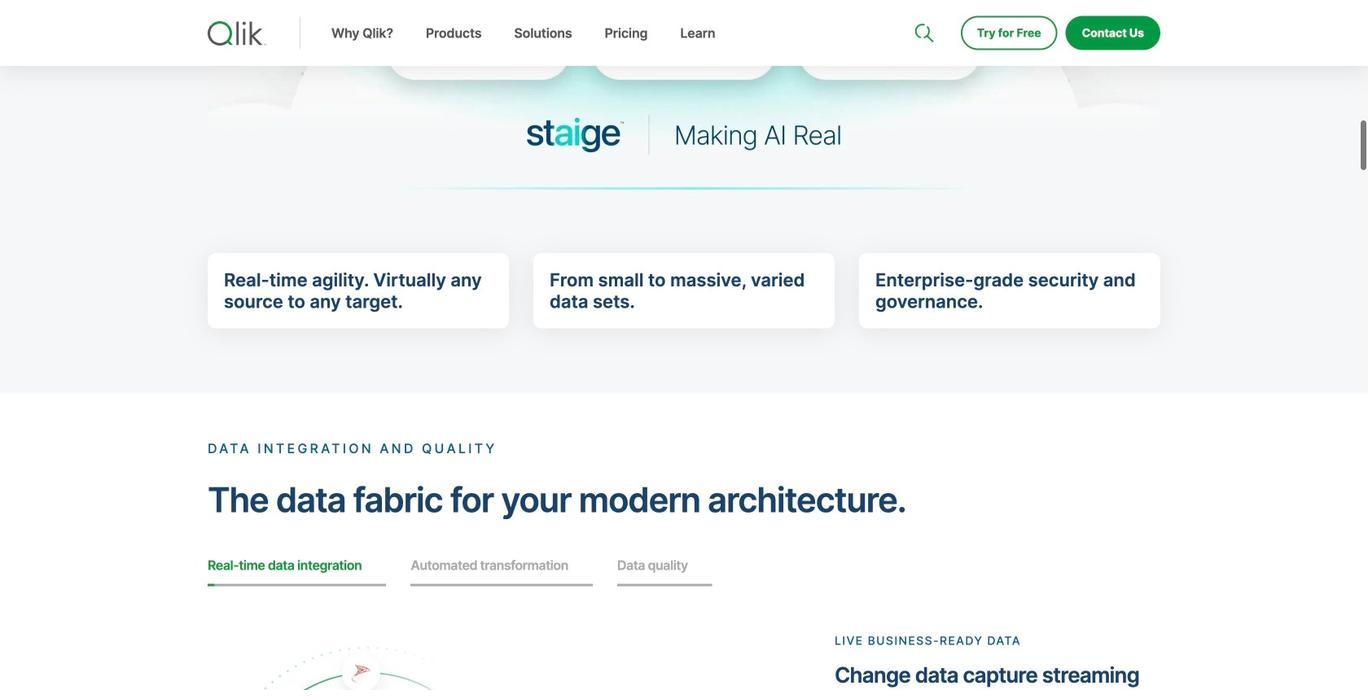 Task type: locate. For each thing, give the bounding box(es) containing it.
data integration platform  - qlik image
[[208, 0, 1161, 292], [208, 0, 1161, 228]]

login image
[[1109, 0, 1122, 13]]



Task type: vqa. For each thing, say whether or not it's contained in the screenshot.
Data Integration & Analytics Glossary - Hero Image
no



Task type: describe. For each thing, give the bounding box(es) containing it.
qlik image
[[208, 21, 266, 46]]

support image
[[916, 0, 929, 13]]



